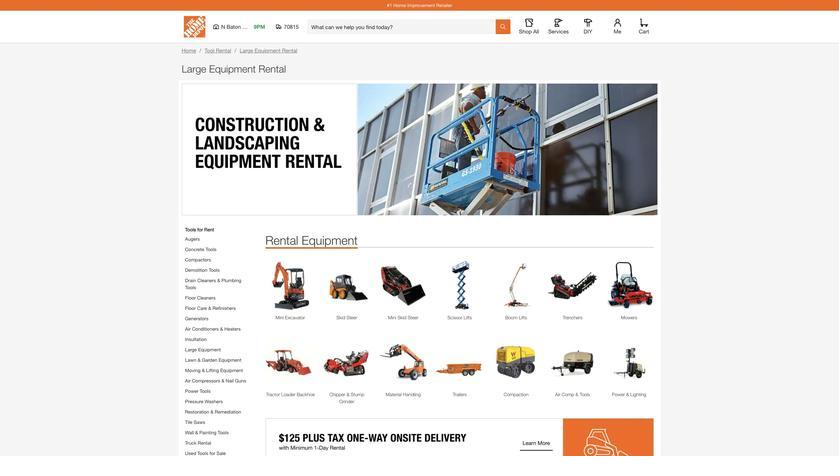 Task type: vqa. For each thing, say whether or not it's contained in the screenshot.
Handling
yes



Task type: describe. For each thing, give the bounding box(es) containing it.
mini skid steer image
[[378, 261, 428, 311]]

large equipment rental link
[[240, 47, 297, 54]]

compactors link
[[185, 257, 211, 263]]

cart link
[[637, 19, 651, 35]]

wall & painting tools link
[[185, 431, 229, 436]]

tools inside drain cleaners & plumbing tools
[[185, 285, 196, 291]]

compaction link
[[491, 391, 541, 398]]

tools up drain cleaners & plumbing tools
[[209, 268, 220, 273]]

lawn & garden equipment
[[185, 358, 241, 364]]

power for power tools
[[185, 389, 198, 395]]

restoration & remediation link
[[185, 410, 241, 415]]

mini excavator link
[[265, 314, 315, 322]]

scissor lifts image
[[435, 261, 485, 311]]

floor for floor cleaners
[[185, 296, 196, 301]]

generators
[[185, 316, 208, 322]]

air for air compressors & nail guns
[[185, 379, 191, 384]]

demolition tools link
[[185, 268, 220, 273]]

nail
[[226, 379, 234, 384]]

& inside chipper & stump grinder
[[347, 392, 349, 398]]

scissor lifts link
[[435, 314, 485, 322]]

2 steer from the left
[[408, 315, 418, 321]]

large equipment
[[185, 347, 221, 353]]

floor cleaners link
[[185, 296, 216, 301]]

plumbing
[[221, 278, 241, 284]]

tool rental link
[[205, 47, 231, 54]]

air comp & tools
[[555, 392, 590, 398]]

lawn & garden equipment link
[[185, 358, 241, 364]]

& left heaters
[[220, 327, 223, 332]]

grinder
[[339, 399, 354, 405]]

drain cleaners & plumbing tools link
[[185, 278, 241, 291]]

trailers
[[453, 392, 467, 398]]

the indoor tools you need to get the job done - rent now image
[[182, 84, 657, 216]]

chipper image
[[322, 338, 372, 388]]

care
[[197, 306, 207, 312]]

tractor loader image
[[265, 338, 315, 388]]

power tools link
[[185, 389, 211, 395]]

chipper & stump grinder
[[329, 392, 364, 405]]

material handling
[[386, 392, 421, 398]]

& left the nail
[[221, 379, 224, 384]]

demolition tools
[[185, 268, 220, 273]]

70815
[[284, 23, 299, 30]]

compaction image
[[491, 338, 541, 388]]

lifts for scissor lifts
[[464, 315, 472, 321]]

tools down "compressors"
[[200, 389, 211, 395]]

cleaners for drain
[[197, 278, 216, 284]]

boom lifts link
[[491, 314, 541, 322]]

1 vertical spatial home
[[182, 47, 196, 54]]

shop all
[[519, 28, 539, 34]]

power for power & lighting
[[612, 392, 625, 398]]

insultation
[[185, 337, 207, 343]]

saws
[[194, 420, 205, 426]]

tile saws
[[185, 420, 205, 426]]

heaters
[[224, 327, 241, 332]]

trenchers image
[[548, 261, 597, 311]]

& left lifting
[[202, 368, 205, 374]]

& right lawn
[[198, 358, 201, 364]]

tools for rent
[[185, 227, 214, 233]]

trailers link
[[435, 391, 485, 398]]

skid steer link
[[322, 314, 372, 322]]

tile saws link
[[185, 420, 205, 426]]

pressure washers
[[185, 399, 223, 405]]

stump
[[351, 392, 364, 398]]

concrete tools link
[[185, 247, 216, 253]]

& right care
[[208, 306, 211, 312]]

comp
[[562, 392, 574, 398]]

loader
[[281, 392, 295, 398]]

air for air conditioners & heaters
[[185, 327, 191, 332]]

& right wall
[[195, 431, 198, 436]]

1 steer from the left
[[347, 315, 357, 321]]

drain
[[185, 278, 196, 284]]

excavator
[[285, 315, 305, 321]]

remediation
[[215, 410, 241, 415]]

scissor lifts
[[448, 315, 472, 321]]

compressors
[[192, 379, 220, 384]]

0 vertical spatial home
[[393, 2, 406, 8]]

power & lighting image
[[604, 338, 654, 388]]

me button
[[607, 19, 628, 35]]

tractor
[[266, 392, 280, 398]]

trailers image
[[435, 338, 485, 388]]

backhoe
[[297, 392, 315, 398]]

baton
[[227, 23, 241, 30]]

refinishers
[[212, 306, 236, 312]]

material handling link
[[378, 391, 428, 398]]

lawn
[[185, 358, 196, 364]]

boom lifts image
[[491, 261, 541, 311]]

truck
[[185, 441, 196, 447]]

painting
[[199, 431, 216, 436]]

9pm
[[254, 23, 265, 30]]

diy
[[584, 28, 592, 34]]

large for large equipment rental 'link'
[[240, 47, 253, 54]]

moving & lifting equipment
[[185, 368, 243, 374]]

shop all button
[[518, 19, 540, 35]]

improvement
[[407, 2, 435, 8]]

retailer
[[436, 2, 452, 8]]

n
[[221, 23, 225, 30]]

skid inside the mini skid steer link
[[398, 315, 406, 321]]

boom lifts
[[505, 315, 527, 321]]

pressure
[[185, 399, 203, 405]]

handling
[[403, 392, 421, 398]]

lifting
[[206, 368, 219, 374]]



Task type: locate. For each thing, give the bounding box(es) containing it.
large equipment rental down tool rental
[[182, 63, 286, 75]]

0 vertical spatial cleaners
[[197, 278, 216, 284]]

cleaners down demolition tools link
[[197, 278, 216, 284]]

#1 home improvement retailer
[[387, 2, 452, 8]]

& inside 'air comp & tools' link
[[576, 392, 578, 398]]

compaction
[[504, 392, 529, 398]]

What can we help you find today? search field
[[311, 20, 495, 34]]

tools right comp
[[580, 392, 590, 398]]

air compressors & nail guns
[[185, 379, 246, 384]]

tools down drain
[[185, 285, 196, 291]]

1 vertical spatial large equipment rental
[[182, 63, 286, 75]]

0 horizontal spatial skid
[[336, 315, 345, 321]]

home left the tool
[[182, 47, 196, 54]]

conditioners
[[192, 327, 219, 332]]

0 horizontal spatial mini
[[276, 315, 284, 321]]

lifts right boom
[[519, 315, 527, 321]]

floor
[[185, 296, 196, 301], [185, 306, 196, 312]]

diy button
[[577, 19, 599, 35]]

steer
[[347, 315, 357, 321], [408, 315, 418, 321]]

floor care & refinishers link
[[185, 306, 236, 312]]

garden
[[202, 358, 217, 364]]

shop
[[519, 28, 532, 34]]

skid steer
[[336, 315, 357, 321]]

power & lighting
[[612, 392, 646, 398]]

mowers image
[[604, 261, 654, 311]]

2 vertical spatial air
[[555, 392, 560, 398]]

services button
[[548, 19, 569, 35]]

drain cleaners & plumbing tools
[[185, 278, 241, 291]]

$125 plus banner image
[[265, 419, 654, 457]]

steer down mini skid steer image
[[408, 315, 418, 321]]

air comp & tools image
[[548, 338, 597, 388]]

& up "grinder"
[[347, 392, 349, 398]]

tool rental
[[205, 47, 231, 54]]

lifts for boom lifts
[[519, 315, 527, 321]]

rental equipment
[[265, 234, 358, 248]]

services
[[548, 28, 569, 34]]

floor left care
[[185, 306, 196, 312]]

air up the insultation link
[[185, 327, 191, 332]]

air conditioners & heaters
[[185, 327, 241, 332]]

& inside the power & lighting link
[[626, 392, 629, 398]]

home right #1
[[393, 2, 406, 8]]

steer down skid steer "image"
[[347, 315, 357, 321]]

augers
[[185, 237, 200, 242]]

washers
[[205, 399, 223, 405]]

skid down skid steer "image"
[[336, 315, 345, 321]]

mini skid steer
[[388, 315, 418, 321]]

cleaners inside drain cleaners & plumbing tools
[[197, 278, 216, 284]]

cleaners up floor care & refinishers
[[197, 296, 216, 301]]

concrete
[[185, 247, 204, 253]]

skid
[[336, 315, 345, 321], [398, 315, 406, 321]]

compactors
[[185, 257, 211, 263]]

mini
[[276, 315, 284, 321], [388, 315, 396, 321]]

equipment
[[255, 47, 281, 54], [209, 63, 256, 75], [302, 234, 358, 248], [198, 347, 221, 353], [219, 358, 241, 364], [220, 368, 243, 374]]

guns
[[235, 379, 246, 384]]

1 horizontal spatial skid
[[398, 315, 406, 321]]

power left lighting
[[612, 392, 625, 398]]

restoration & remediation
[[185, 410, 241, 415]]

for
[[197, 227, 203, 233]]

mowers link
[[604, 314, 654, 322]]

2 skid from the left
[[398, 315, 406, 321]]

floor cleaners
[[185, 296, 216, 301]]

tools up augers
[[185, 227, 196, 233]]

& right comp
[[576, 392, 578, 398]]

1 horizontal spatial lifts
[[519, 315, 527, 321]]

me
[[614, 28, 621, 34]]

trenchers link
[[548, 314, 597, 322]]

mini excavator
[[276, 315, 305, 321]]

augers link
[[185, 237, 200, 242]]

floor for floor care & refinishers
[[185, 306, 196, 312]]

& left lighting
[[626, 392, 629, 398]]

the home depot logo image
[[184, 16, 205, 38]]

0 vertical spatial air
[[185, 327, 191, 332]]

tools right painting
[[218, 431, 229, 436]]

wall
[[185, 431, 194, 436]]

70815 button
[[276, 23, 299, 30]]

scissor
[[448, 315, 462, 321]]

moving
[[185, 368, 201, 374]]

0 vertical spatial large equipment rental
[[240, 47, 297, 54]]

skid inside skid steer link
[[336, 315, 345, 321]]

mini excavator image
[[265, 261, 315, 311]]

air down moving
[[185, 379, 191, 384]]

& down the washers
[[210, 410, 213, 415]]

cleaners for floor
[[197, 296, 216, 301]]

power
[[185, 389, 198, 395], [612, 392, 625, 398]]

2 mini from the left
[[388, 315, 396, 321]]

large equipment rental down 9pm
[[240, 47, 297, 54]]

1 horizontal spatial home
[[393, 2, 406, 8]]

lifts right scissor
[[464, 315, 472, 321]]

wall & painting tools
[[185, 431, 229, 436]]

1 lifts from the left
[[464, 315, 472, 321]]

power up pressure
[[185, 389, 198, 395]]

&
[[217, 278, 220, 284], [208, 306, 211, 312], [220, 327, 223, 332], [198, 358, 201, 364], [202, 368, 205, 374], [221, 379, 224, 384], [347, 392, 349, 398], [576, 392, 578, 398], [626, 392, 629, 398], [210, 410, 213, 415], [195, 431, 198, 436]]

0 horizontal spatial power
[[185, 389, 198, 395]]

tile
[[185, 420, 192, 426]]

large down 'rouge'
[[240, 47, 253, 54]]

0 horizontal spatial steer
[[347, 315, 357, 321]]

#1
[[387, 2, 392, 8]]

2 vertical spatial large
[[185, 347, 197, 353]]

insultation link
[[185, 337, 207, 343]]

2 floor from the top
[[185, 306, 196, 312]]

skid down mini skid steer image
[[398, 315, 406, 321]]

0 vertical spatial large
[[240, 47, 253, 54]]

1 horizontal spatial power
[[612, 392, 625, 398]]

air comp & tools link
[[548, 391, 597, 398]]

mowers
[[621, 315, 637, 321]]

2 lifts from the left
[[519, 315, 527, 321]]

boom
[[505, 315, 518, 321]]

floor down drain
[[185, 296, 196, 301]]

large up lawn
[[185, 347, 197, 353]]

mini for mini excavator
[[276, 315, 284, 321]]

all
[[533, 28, 539, 34]]

rent
[[204, 227, 214, 233]]

mini for mini skid steer
[[388, 315, 396, 321]]

large for large equipment link
[[185, 347, 197, 353]]

generators link
[[185, 316, 208, 322]]

air compressors & nail guns link
[[185, 379, 246, 384]]

tool
[[205, 47, 214, 54]]

air left comp
[[555, 392, 560, 398]]

concrete tools
[[185, 247, 216, 253]]

demolition
[[185, 268, 207, 273]]

air for air comp & tools
[[555, 392, 560, 398]]

rental
[[216, 47, 231, 54], [282, 47, 297, 54], [259, 63, 286, 75], [265, 234, 298, 248], [198, 441, 211, 447]]

restoration
[[185, 410, 209, 415]]

cleaners
[[197, 278, 216, 284], [197, 296, 216, 301]]

1 vertical spatial air
[[185, 379, 191, 384]]

1 mini from the left
[[276, 315, 284, 321]]

1 vertical spatial large
[[182, 63, 206, 75]]

truck rental
[[185, 441, 211, 447]]

0 horizontal spatial home
[[182, 47, 196, 54]]

0 vertical spatial floor
[[185, 296, 196, 301]]

floor care & refinishers
[[185, 306, 236, 312]]

rouge
[[242, 23, 258, 30]]

tractor loader backhoe
[[266, 392, 315, 398]]

0 horizontal spatial lifts
[[464, 315, 472, 321]]

large down the "home" "link"
[[182, 63, 206, 75]]

n baton rouge
[[221, 23, 258, 30]]

moving & lifting equipment link
[[185, 368, 243, 374]]

tools right concrete
[[206, 247, 216, 253]]

1 skid from the left
[[336, 315, 345, 321]]

& left plumbing
[[217, 278, 220, 284]]

home link
[[182, 47, 196, 54]]

material handling image
[[378, 338, 428, 388]]

cart
[[639, 28, 649, 34]]

1 vertical spatial cleaners
[[197, 296, 216, 301]]

1 horizontal spatial mini
[[388, 315, 396, 321]]

1 horizontal spatial steer
[[408, 315, 418, 321]]

tools inside 'air comp & tools' link
[[580, 392, 590, 398]]

truck rental link
[[185, 441, 211, 447]]

material
[[386, 392, 402, 398]]

& inside drain cleaners & plumbing tools
[[217, 278, 220, 284]]

lifts
[[464, 315, 472, 321], [519, 315, 527, 321]]

pressure washers link
[[185, 399, 223, 405]]

1 vertical spatial floor
[[185, 306, 196, 312]]

skid steer image
[[322, 261, 372, 311]]

power & lighting link
[[604, 391, 654, 398]]

1 floor from the top
[[185, 296, 196, 301]]



